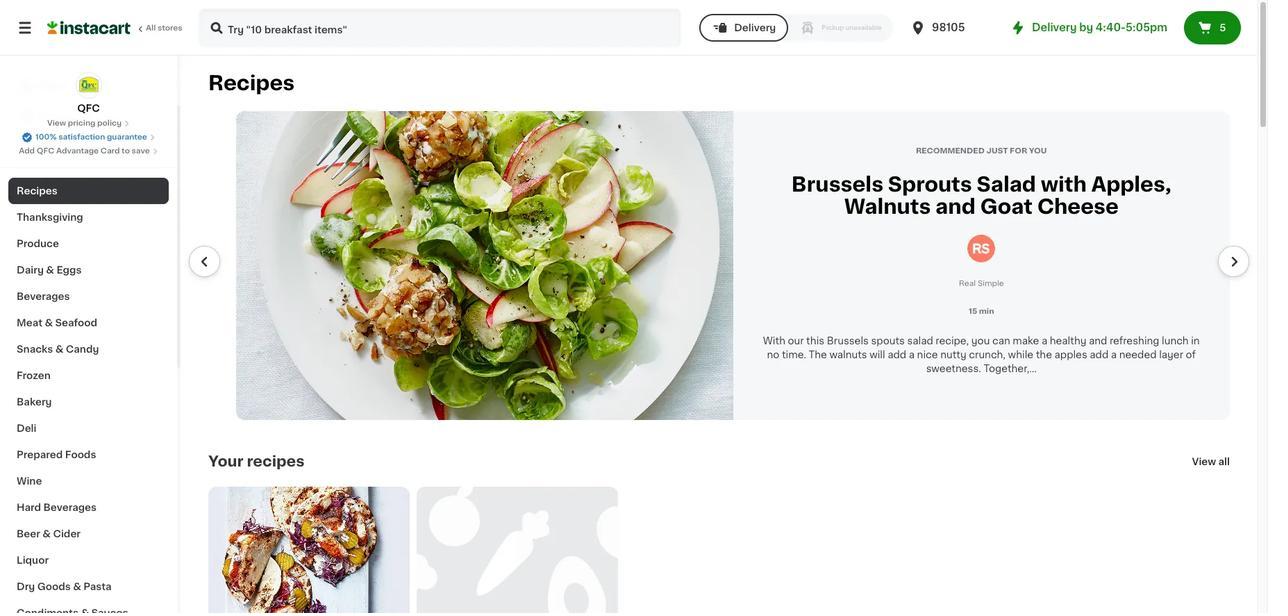 Task type: describe. For each thing, give the bounding box(es) containing it.
sweetness.
[[927, 364, 982, 373]]

walnuts
[[845, 197, 931, 217]]

card
[[101, 147, 120, 155]]

wine
[[17, 477, 42, 486]]

view all link
[[1193, 455, 1230, 469]]

and inside with our this brussels spouts salad recipe, you can make a healthy and refreshing lunch in no time. the walnuts will add a nice nutty crunch, while the apples add a needed layer of sweetness. together,...
[[1089, 336, 1108, 346]]

delivery button
[[700, 14, 789, 42]]

delivery for delivery by 4:40-5:05pm
[[1033, 22, 1077, 33]]

view for view all
[[1193, 457, 1217, 467]]

again
[[70, 109, 98, 119]]

salad
[[908, 336, 934, 346]]

stores
[[158, 24, 183, 32]]

salad
[[977, 174, 1037, 195]]

meat
[[17, 318, 42, 328]]

walnuts
[[830, 350, 868, 360]]

hard beverages link
[[8, 495, 169, 521]]

goods
[[37, 582, 71, 592]]

beverages inside beverages link
[[17, 292, 70, 302]]

it
[[61, 109, 68, 119]]

98105
[[932, 22, 965, 33]]

your recipes
[[208, 454, 305, 469]]

prepared foods link
[[8, 442, 169, 468]]

to
[[122, 147, 130, 155]]

hard
[[17, 503, 41, 513]]

beverages link
[[8, 283, 169, 310]]

lunch
[[1162, 336, 1189, 346]]

100% satisfaction guarantee button
[[22, 129, 156, 143]]

view pricing policy link
[[47, 118, 130, 129]]

foods
[[65, 450, 96, 460]]

delivery for delivery
[[735, 23, 776, 33]]

1 add from the left
[[888, 350, 907, 360]]

pricing
[[68, 120, 95, 127]]

candy
[[66, 345, 99, 354]]

real simple
[[959, 280, 1004, 287]]

spouts
[[872, 336, 905, 346]]

recommended just for you
[[916, 147, 1047, 155]]

& for snacks
[[55, 345, 63, 354]]

0 vertical spatial recipes
[[208, 73, 295, 93]]

100% satisfaction guarantee
[[35, 133, 147, 141]]

pasta
[[84, 582, 112, 592]]

& for meat
[[45, 318, 53, 328]]

instacart logo image
[[47, 19, 131, 36]]

healthy
[[1050, 336, 1087, 346]]

add
[[19, 147, 35, 155]]

dairy & eggs
[[17, 265, 82, 275]]

for
[[1010, 147, 1028, 155]]

Search field
[[200, 10, 680, 46]]

guarantee
[[107, 133, 147, 141]]

& inside dry goods & pasta link
[[73, 582, 81, 592]]

liquor
[[17, 556, 49, 566]]

all
[[146, 24, 156, 32]]

2 add from the left
[[1090, 350, 1109, 360]]

delivery by 4:40-5:05pm
[[1033, 22, 1168, 33]]

& for beer
[[43, 529, 51, 539]]

bakery
[[17, 397, 52, 407]]

15 min
[[969, 307, 995, 315]]

just
[[987, 147, 1009, 155]]

recipes
[[247, 454, 305, 469]]

beer
[[17, 529, 40, 539]]

policy
[[97, 120, 122, 127]]

saved
[[1212, 19, 1243, 29]]

1 horizontal spatial a
[[1042, 336, 1048, 346]]

layer
[[1160, 350, 1184, 360]]

save
[[132, 147, 150, 155]]

produce
[[17, 239, 59, 249]]

frozen
[[17, 371, 51, 381]]

wine link
[[8, 468, 169, 495]]

brussels inside with our this brussels spouts salad recipe, you can make a healthy and refreshing lunch in no time. the walnuts will add a nice nutty crunch, while the apples add a needed layer of sweetness. together,...
[[827, 336, 869, 346]]

all
[[1219, 457, 1230, 467]]

bakery link
[[8, 389, 169, 415]]

lists link
[[8, 128, 169, 156]]

0 horizontal spatial a
[[909, 350, 915, 360]]

prepared
[[17, 450, 63, 460]]

refreshing
[[1110, 336, 1160, 346]]

will
[[870, 350, 886, 360]]

qfc logo image
[[75, 72, 102, 99]]

1 vertical spatial recipes
[[17, 186, 57, 196]]

dairy
[[17, 265, 44, 275]]

nice
[[918, 350, 938, 360]]

with
[[1041, 174, 1087, 195]]

service type group
[[700, 14, 894, 42]]

recommended
[[916, 147, 985, 155]]



Task type: vqa. For each thing, say whether or not it's contained in the screenshot.
Generation)
no



Task type: locate. For each thing, give the bounding box(es) containing it.
0 horizontal spatial recipes
[[17, 186, 57, 196]]

recipes
[[208, 73, 295, 93], [17, 186, 57, 196]]

brussels sprouts salad with apples, walnuts and goat cheese
[[792, 174, 1172, 217]]

lists
[[39, 137, 63, 147]]

and
[[936, 197, 976, 217], [1089, 336, 1108, 346]]

while
[[1009, 350, 1034, 360]]

delivery inside delivery button
[[735, 23, 776, 33]]

&
[[46, 265, 54, 275], [45, 318, 53, 328], [55, 345, 63, 354], [43, 529, 51, 539], [73, 582, 81, 592]]

meat & seafood
[[17, 318, 97, 328]]

cider
[[53, 529, 81, 539]]

the
[[809, 350, 827, 360]]

all stores
[[146, 24, 183, 32]]

& inside beer & cider link
[[43, 529, 51, 539]]

advantage
[[56, 147, 99, 155]]

0 vertical spatial qfc
[[77, 104, 100, 113]]

beverages down the dairy & eggs
[[17, 292, 70, 302]]

no
[[767, 350, 780, 360]]

dry
[[17, 582, 35, 592]]

2 horizontal spatial a
[[1112, 350, 1117, 360]]

brussels up "walnuts"
[[792, 174, 884, 195]]

the
[[1036, 350, 1053, 360]]

add qfc advantage card to save
[[19, 147, 150, 155]]

beer & cider link
[[8, 521, 169, 548]]

0 horizontal spatial and
[[936, 197, 976, 217]]

1 vertical spatial and
[[1089, 336, 1108, 346]]

add qfc advantage card to save link
[[19, 146, 158, 157]]

4:40-
[[1096, 22, 1126, 33]]

1 vertical spatial beverages
[[43, 503, 97, 513]]

eggs
[[57, 265, 82, 275]]

& for dairy
[[46, 265, 54, 275]]

time.
[[782, 350, 807, 360]]

& inside meat & seafood link
[[45, 318, 53, 328]]

apples,
[[1092, 174, 1172, 195]]

frozen link
[[8, 363, 169, 389]]

1 horizontal spatial delivery
[[1033, 22, 1077, 33]]

snacks & candy
[[17, 345, 99, 354]]

of
[[1186, 350, 1196, 360]]

apples
[[1055, 350, 1088, 360]]

1 vertical spatial brussels
[[827, 336, 869, 346]]

1 vertical spatial view
[[1193, 457, 1217, 467]]

view pricing policy
[[47, 120, 122, 127]]

1 horizontal spatial add
[[1090, 350, 1109, 360]]

98105 button
[[910, 8, 994, 47]]

and down sprouts
[[936, 197, 976, 217]]

add down spouts
[[888, 350, 907, 360]]

1 vertical spatial qfc
[[37, 147, 54, 155]]

all stores link
[[47, 8, 183, 47]]

beverages
[[17, 292, 70, 302], [43, 503, 97, 513]]

and inside brussels sprouts salad with apples, walnuts and goat cheese
[[936, 197, 976, 217]]

by
[[1080, 22, 1094, 33]]

0 horizontal spatial delivery
[[735, 23, 776, 33]]

recipe,
[[936, 336, 969, 346]]

& right beer
[[43, 529, 51, 539]]

nutty
[[941, 350, 967, 360]]

0 vertical spatial beverages
[[17, 292, 70, 302]]

dry goods & pasta
[[17, 582, 112, 592]]

satisfaction
[[58, 133, 105, 141]]

add right apples
[[1090, 350, 1109, 360]]

0 vertical spatial brussels
[[792, 174, 884, 195]]

beverages inside the hard beverages link
[[43, 503, 97, 513]]

None search field
[[199, 8, 682, 47]]

qfc link
[[75, 72, 102, 115]]

can
[[993, 336, 1011, 346]]

a left nice
[[909, 350, 915, 360]]

hot chicken tacos with white sauce slaw image
[[208, 487, 410, 614]]

qfc up view pricing policy link
[[77, 104, 100, 113]]

view
[[47, 120, 66, 127], [1193, 457, 1217, 467]]

snacks & candy link
[[8, 336, 169, 363]]

view down "it"
[[47, 120, 66, 127]]

0 vertical spatial and
[[936, 197, 976, 217]]

& right meat
[[45, 318, 53, 328]]

1 horizontal spatial and
[[1089, 336, 1108, 346]]

goat
[[981, 197, 1033, 217]]

100%
[[35, 133, 57, 141]]

crunch,
[[969, 350, 1006, 360]]

a left needed
[[1112, 350, 1117, 360]]

1 horizontal spatial recipes
[[208, 73, 295, 93]]

view left all
[[1193, 457, 1217, 467]]

saved button
[[1195, 17, 1243, 34]]

& inside the snacks & candy link
[[55, 345, 63, 354]]

beverages up cider
[[43, 503, 97, 513]]

0 horizontal spatial add
[[888, 350, 907, 360]]

in
[[1192, 336, 1200, 346]]

you
[[972, 336, 990, 346]]

produce link
[[8, 231, 169, 257]]

with
[[763, 336, 786, 346]]

5:05pm
[[1126, 22, 1168, 33]]

qfc down lists
[[37, 147, 54, 155]]

this
[[807, 336, 825, 346]]

delivery by 4:40-5:05pm link
[[1010, 19, 1168, 36]]

cheese
[[1038, 197, 1119, 217]]

a up the
[[1042, 336, 1048, 346]]

view for view pricing policy
[[47, 120, 66, 127]]

deli
[[17, 424, 36, 434]]

beer & cider
[[17, 529, 81, 539]]

buy it again
[[39, 109, 98, 119]]

with our this brussels spouts salad recipe, you can make a healthy and refreshing lunch in no time. the walnuts will add a nice nutty crunch, while the apples add a needed layer of sweetness. together,...
[[763, 336, 1200, 373]]

1 horizontal spatial qfc
[[77, 104, 100, 113]]

5
[[1220, 23, 1227, 33]]

5 button
[[1185, 11, 1242, 44]]

delivery
[[1033, 22, 1077, 33], [735, 23, 776, 33]]

hard beverages
[[17, 503, 97, 513]]

brussels inside brussels sprouts salad with apples, walnuts and goat cheese
[[792, 174, 884, 195]]

needed
[[1120, 350, 1157, 360]]

& inside dairy & eggs link
[[46, 265, 54, 275]]

real
[[959, 280, 976, 287]]

and right healthy
[[1089, 336, 1108, 346]]

meat & seafood link
[[8, 310, 169, 336]]

& left 'eggs'
[[46, 265, 54, 275]]

1 horizontal spatial view
[[1193, 457, 1217, 467]]

15
[[969, 307, 978, 315]]

& left candy
[[55, 345, 63, 354]]

brussels
[[792, 174, 884, 195], [827, 336, 869, 346]]

0 vertical spatial view
[[47, 120, 66, 127]]

thanksgiving
[[17, 213, 83, 222]]

item carousel region
[[189, 111, 1250, 420]]

dry goods & pasta link
[[8, 574, 169, 600]]

0 horizontal spatial view
[[47, 120, 66, 127]]

sprouts
[[889, 174, 972, 195]]

together,...
[[984, 364, 1037, 373]]

dairy & eggs link
[[8, 257, 169, 283]]

your
[[208, 454, 244, 469]]

brussels up walnuts
[[827, 336, 869, 346]]

& left pasta in the bottom of the page
[[73, 582, 81, 592]]

shop link
[[8, 72, 169, 100]]

0 horizontal spatial qfc
[[37, 147, 54, 155]]

delivery inside delivery by 4:40-5:05pm link
[[1033, 22, 1077, 33]]

a
[[1042, 336, 1048, 346], [909, 350, 915, 360], [1112, 350, 1117, 360]]

real simple image
[[968, 235, 996, 263]]

deli link
[[8, 415, 169, 442]]

seafood
[[55, 318, 97, 328]]



